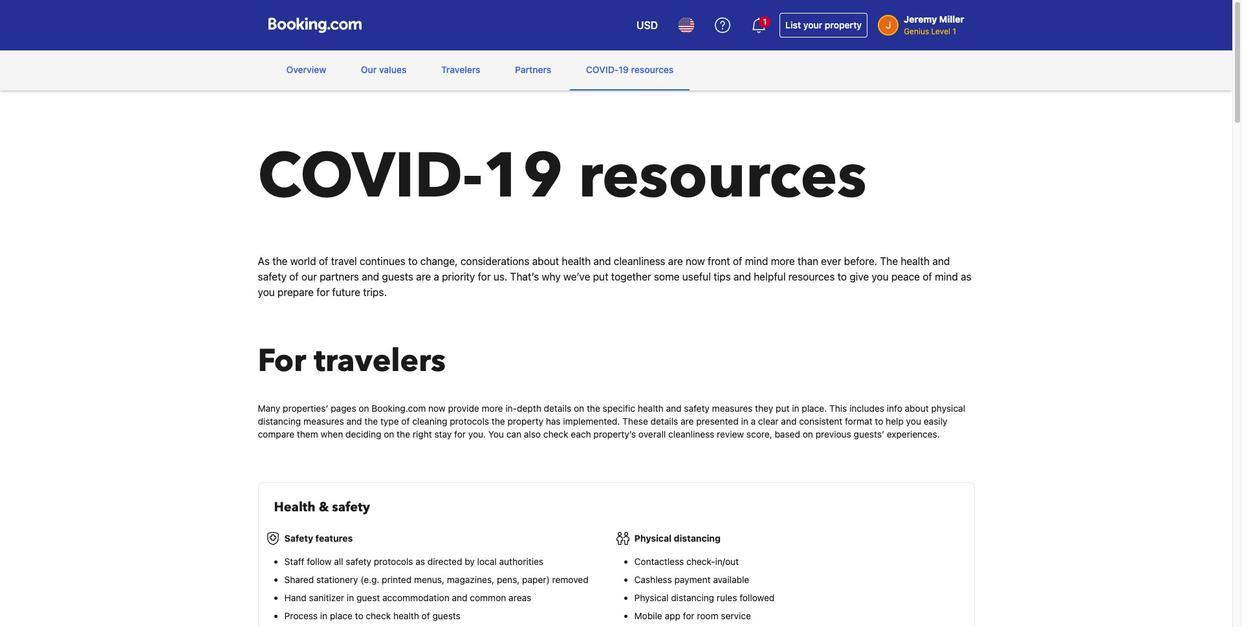 Task type: describe. For each thing, give the bounding box(es) containing it.
payment
[[675, 575, 711, 586]]

includes
[[850, 403, 885, 414]]

useful
[[683, 271, 711, 283]]

mobile app for room service
[[635, 611, 751, 622]]

based
[[775, 429, 801, 440]]

about inside many properties' pages on booking.com now provide more in-depth details on the specific health and safety measures they put in place. this includes info about physical distancing measures and the type of cleaning protocols the property has implemented. these details are presented in a clear and consistent format to help you easily compare them when deciding on the right stay for you. you can also check each property's overall cleanliness review score, based on previous guests' experiences.
[[905, 403, 929, 414]]

0 vertical spatial measures
[[712, 403, 753, 414]]

authorities
[[499, 557, 544, 568]]

health inside many properties' pages on booking.com now provide more in-depth details on the specific health and safety measures they put in place. this includes info about physical distancing measures and the type of cleaning protocols the property has implemented. these details are presented in a clear and consistent format to help you easily compare them when deciding on the right stay for you. you can also check each property's overall cleanliness review score, based on previous guests' experiences.
[[638, 403, 664, 414]]

provide
[[448, 403, 479, 414]]

many properties' pages on booking.com now provide more in-depth details on the specific health and safety measures they put in place. this includes info about physical distancing measures and the type of cleaning protocols the property has implemented. these details are presented in a clear and consistent format to help you easily compare them when deciding on the right stay for you. you can also check each property's overall cleanliness review score, based on previous guests' experiences.
[[258, 403, 966, 440]]

of right peace
[[923, 271, 933, 283]]

1 horizontal spatial details
[[651, 416, 678, 427]]

in/out
[[716, 557, 739, 568]]

on down consistent at the bottom right
[[803, 429, 813, 440]]

0 vertical spatial resources
[[631, 64, 674, 75]]

features
[[316, 533, 353, 544]]

each
[[571, 429, 591, 440]]

some
[[654, 271, 680, 283]]

now inside as the world of travel continues to change, considerations about health and cleanliness are now front of mind more than ever before. the health and safety of our partners and guests are a priority for us. that's why we've put together some useful tips and helpful resources to give you peace of mind as you prepare for future trips.
[[686, 256, 705, 267]]

&
[[319, 499, 329, 516]]

paper)
[[522, 575, 550, 586]]

the inside as the world of travel continues to change, considerations about health and cleanliness are now front of mind more than ever before. the health and safety of our partners and guests are a priority for us. that's why we've put together some useful tips and helpful resources to give you peace of mind as you prepare for future trips.
[[272, 256, 288, 267]]

areas
[[509, 593, 532, 604]]

format
[[845, 416, 873, 427]]

now inside many properties' pages on booking.com now provide more in-depth details on the specific health and safety measures they put in place. this includes info about physical distancing measures and the type of cleaning protocols the property has implemented. these details are presented in a clear and consistent format to help you easily compare them when deciding on the right stay for you. you can also check each property's overall cleanliness review score, based on previous guests' experiences.
[[429, 403, 446, 414]]

place.
[[802, 403, 827, 414]]

physical for physical distancing rules followed
[[635, 593, 669, 604]]

safety inside many properties' pages on booking.com now provide more in-depth details on the specific health and safety measures they put in place. this includes info about physical distancing measures and the type of cleaning protocols the property has implemented. these details are presented in a clear and consistent format to help you easily compare them when deciding on the right stay for you. you can also check each property's overall cleanliness review score, based on previous guests' experiences.
[[684, 403, 710, 414]]

safety right all
[[346, 557, 371, 568]]

pages
[[331, 403, 356, 414]]

0 vertical spatial are
[[668, 256, 683, 267]]

in-
[[506, 403, 517, 414]]

jeremy
[[904, 14, 937, 25]]

helpful
[[754, 271, 786, 283]]

cleanliness inside many properties' pages on booking.com now provide more in-depth details on the specific health and safety measures they put in place. this includes info about physical distancing measures and the type of cleaning protocols the property has implemented. these details are presented in a clear and consistent format to help you easily compare them when deciding on the right stay for you. you can also check each property's overall cleanliness review score, based on previous guests' experiences.
[[669, 429, 715, 440]]

check-
[[687, 557, 716, 568]]

level
[[932, 27, 951, 36]]

previous
[[816, 429, 852, 440]]

staff follow all safety protocols as directed by local authorities
[[284, 557, 544, 568]]

for
[[258, 340, 306, 383]]

health down hand sanitizer in guest accommodation and common areas
[[393, 611, 419, 622]]

health up peace
[[901, 256, 930, 267]]

can
[[507, 429, 522, 440]]

of inside many properties' pages on booking.com now provide more in-depth details on the specific health and safety measures they put in place. this includes info about physical distancing measures and the type of cleaning protocols the property has implemented. these details are presented in a clear and consistent format to help you easily compare them when deciding on the right stay for you. you can also check each property's overall cleanliness review score, based on previous guests' experiences.
[[402, 416, 410, 427]]

front
[[708, 256, 730, 267]]

trips.
[[363, 287, 387, 298]]

more inside many properties' pages on booking.com now provide more in-depth details on the specific health and safety measures they put in place. this includes info about physical distancing measures and the type of cleaning protocols the property has implemented. these details are presented in a clear and consistent format to help you easily compare them when deciding on the right stay for you. you can also check each property's overall cleanliness review score, based on previous guests' experiences.
[[482, 403, 503, 414]]

in left guest at the left of page
[[347, 593, 354, 604]]

implemented.
[[563, 416, 620, 427]]

help
[[886, 416, 904, 427]]

to left change,
[[408, 256, 418, 267]]

local
[[477, 557, 497, 568]]

you inside many properties' pages on booking.com now provide more in-depth details on the specific health and safety measures they put in place. this includes info about physical distancing measures and the type of cleaning protocols the property has implemented. these details are presented in a clear and consistent format to help you easily compare them when deciding on the right stay for you. you can also check each property's overall cleanliness review score, based on previous guests' experiences.
[[906, 416, 922, 427]]

guest
[[357, 593, 380, 604]]

travelers
[[441, 64, 481, 75]]

deciding
[[346, 429, 381, 440]]

for down the our
[[317, 287, 330, 298]]

follow
[[307, 557, 332, 568]]

of right world
[[319, 256, 328, 267]]

rules
[[717, 593, 737, 604]]

contactless check-in/out
[[635, 557, 739, 568]]

us.
[[494, 271, 508, 283]]

accommodation
[[383, 593, 450, 604]]

cleaning
[[412, 416, 447, 427]]

1 vertical spatial covid-
[[258, 135, 483, 219]]

service
[[721, 611, 751, 622]]

to left give on the right of page
[[838, 271, 847, 283]]

has
[[546, 416, 561, 427]]

1 vertical spatial mind
[[935, 271, 958, 283]]

0 vertical spatial mind
[[745, 256, 768, 267]]

on up implemented.
[[574, 403, 585, 414]]

clear
[[758, 416, 779, 427]]

app
[[665, 611, 681, 622]]

future
[[332, 287, 360, 298]]

hand sanitizer in guest accommodation and common areas
[[284, 593, 532, 604]]

are inside many properties' pages on booking.com now provide more in-depth details on the specific health and safety measures they put in place. this includes info about physical distancing measures and the type of cleaning protocols the property has implemented. these details are presented in a clear and consistent format to help you easily compare them when deciding on the right stay for you. you can also check each property's overall cleanliness review score, based on previous guests' experiences.
[[681, 416, 694, 427]]

1 inside jeremy miller genius level 1
[[953, 27, 956, 36]]

covid-19 resources link
[[570, 50, 690, 89]]

health
[[274, 499, 316, 516]]

list
[[786, 19, 801, 30]]

these
[[623, 416, 648, 427]]

compare
[[258, 429, 295, 440]]

miller
[[940, 14, 965, 25]]

booking.com online hotel reservations image
[[268, 17, 361, 33]]

properties'
[[283, 403, 328, 414]]

our values link
[[345, 50, 423, 89]]

why
[[542, 271, 561, 283]]

you
[[489, 429, 504, 440]]

a inside many properties' pages on booking.com now provide more in-depth details on the specific health and safety measures they put in place. this includes info about physical distancing measures and the type of cleaning protocols the property has implemented. these details are presented in a clear and consistent format to help you easily compare them when deciding on the right stay for you. you can also check each property's overall cleanliness review score, based on previous guests' experiences.
[[751, 416, 756, 427]]

specific
[[603, 403, 635, 414]]

for travelers
[[258, 340, 446, 383]]

cashless payment available
[[635, 575, 750, 586]]

safety features
[[284, 533, 353, 544]]

world
[[290, 256, 316, 267]]

0 vertical spatial details
[[544, 403, 572, 414]]

when
[[321, 429, 343, 440]]

list your property link
[[780, 13, 868, 38]]

right
[[413, 429, 432, 440]]

cashless
[[635, 575, 672, 586]]

peace
[[892, 271, 920, 283]]

that's
[[510, 271, 539, 283]]

0 horizontal spatial protocols
[[374, 557, 413, 568]]

room
[[697, 611, 719, 622]]

our
[[302, 271, 317, 283]]

travelers link
[[425, 50, 497, 89]]

genius
[[904, 27, 929, 36]]

put inside as the world of travel continues to change, considerations about health and cleanliness are now front of mind more than ever before. the health and safety of our partners and guests are a priority for us. that's why we've put together some useful tips and helpful resources to give you peace of mind as you prepare for future trips.
[[593, 271, 609, 283]]

0 vertical spatial 19
[[619, 64, 629, 75]]

usd
[[637, 19, 658, 31]]

distancing for physical distancing rules followed
[[671, 593, 714, 604]]

presented
[[697, 416, 739, 427]]

printed
[[382, 575, 412, 586]]

all
[[334, 557, 343, 568]]

1 inside 'button'
[[763, 17, 767, 27]]

1 horizontal spatial property
[[825, 19, 862, 30]]



Task type: locate. For each thing, give the bounding box(es) containing it.
continues
[[360, 256, 406, 267]]

1 vertical spatial details
[[651, 416, 678, 427]]

for inside many properties' pages on booking.com now provide more in-depth details on the specific health and safety measures they put in place. this includes info about physical distancing measures and the type of cleaning protocols the property has implemented. these details are presented in a clear and consistent format to help you easily compare them when deciding on the right stay for you. you can also check each property's overall cleanliness review score, based on previous guests' experiences.
[[454, 429, 466, 440]]

0 vertical spatial guests
[[382, 271, 414, 283]]

physical
[[932, 403, 966, 414]]

available
[[713, 575, 750, 586]]

1 vertical spatial you
[[258, 287, 275, 298]]

1 horizontal spatial covid-
[[586, 64, 619, 75]]

score,
[[747, 429, 773, 440]]

a up score, at the bottom right
[[751, 416, 756, 427]]

for right stay
[[454, 429, 466, 440]]

a inside as the world of travel continues to change, considerations about health and cleanliness are now front of mind more than ever before. the health and safety of our partners and guests are a priority for us. that's why we've put together some useful tips and helpful resources to give you peace of mind as you prepare for future trips.
[[434, 271, 439, 283]]

about up why
[[532, 256, 559, 267]]

covid-
[[586, 64, 619, 75], [258, 135, 483, 219]]

staff
[[284, 557, 305, 568]]

covid-19 resources
[[586, 64, 674, 75], [258, 135, 867, 219]]

of
[[319, 256, 328, 267], [733, 256, 743, 267], [289, 271, 299, 283], [923, 271, 933, 283], [402, 416, 410, 427], [422, 611, 430, 622]]

1 physical from the top
[[635, 533, 672, 544]]

experiences.
[[887, 429, 940, 440]]

1 vertical spatial guests
[[433, 611, 461, 622]]

to inside many properties' pages on booking.com now provide more in-depth details on the specific health and safety measures they put in place. this includes info about physical distancing measures and the type of cleaning protocols the property has implemented. these details are presented in a clear and consistent format to help you easily compare them when deciding on the right stay for you. you can also check each property's overall cleanliness review score, based on previous guests' experiences.
[[875, 416, 884, 427]]

of down accommodation
[[422, 611, 430, 622]]

menus,
[[414, 575, 445, 586]]

physical distancing rules followed
[[635, 593, 775, 604]]

list your property
[[786, 19, 862, 30]]

are down change,
[[416, 271, 431, 283]]

now
[[686, 256, 705, 267], [429, 403, 446, 414]]

as inside as the world of travel continues to change, considerations about health and cleanliness are now front of mind more than ever before. the health and safety of our partners and guests are a priority for us. that's why we've put together some useful tips and helpful resources to give you peace of mind as you prepare for future trips.
[[961, 271, 972, 283]]

property
[[825, 19, 862, 30], [508, 416, 544, 427]]

1 down miller
[[953, 27, 956, 36]]

0 horizontal spatial 19
[[483, 135, 563, 219]]

are
[[668, 256, 683, 267], [416, 271, 431, 283], [681, 416, 694, 427]]

check inside many properties' pages on booking.com now provide more in-depth details on the specific health and safety measures they put in place. this includes info about physical distancing measures and the type of cleaning protocols the property has implemented. these details are presented in a clear and consistent format to help you easily compare them when deciding on the right stay for you. you can also check each property's overall cleanliness review score, based on previous guests' experiences.
[[544, 429, 569, 440]]

cleanliness up together
[[614, 256, 666, 267]]

on right pages
[[359, 403, 369, 414]]

the up "you"
[[492, 416, 505, 427]]

for left the 'us.'
[[478, 271, 491, 283]]

you up experiences.
[[906, 416, 922, 427]]

1 vertical spatial a
[[751, 416, 756, 427]]

measures up 'presented'
[[712, 403, 753, 414]]

guests inside as the world of travel continues to change, considerations about health and cleanliness are now front of mind more than ever before. the health and safety of our partners and guests are a priority for us. that's why we've put together some useful tips and helpful resources to give you peace of mind as you prepare for future trips.
[[382, 271, 414, 283]]

1 vertical spatial resources
[[579, 135, 867, 219]]

as
[[961, 271, 972, 283], [416, 557, 425, 568]]

0 vertical spatial property
[[825, 19, 862, 30]]

1 horizontal spatial measures
[[712, 403, 753, 414]]

many
[[258, 403, 280, 414]]

they
[[755, 403, 774, 414]]

0 vertical spatial you
[[872, 271, 889, 283]]

0 horizontal spatial a
[[434, 271, 439, 283]]

protocols inside many properties' pages on booking.com now provide more in-depth details on the specific health and safety measures they put in place. this includes info about physical distancing measures and the type of cleaning protocols the property has implemented. these details are presented in a clear and consistent format to help you easily compare them when deciding on the right stay for you. you can also check each property's overall cleanliness review score, based on previous guests' experiences.
[[450, 416, 489, 427]]

you left prepare
[[258, 287, 275, 298]]

0 vertical spatial protocols
[[450, 416, 489, 427]]

stay
[[435, 429, 452, 440]]

safety down as
[[258, 271, 287, 283]]

are left 'presented'
[[681, 416, 694, 427]]

0 vertical spatial now
[[686, 256, 705, 267]]

measures up when
[[304, 416, 344, 427]]

mind up helpful on the top right of the page
[[745, 256, 768, 267]]

the up deciding
[[365, 416, 378, 427]]

physical
[[635, 533, 672, 544], [635, 593, 669, 604]]

put right 'we've'
[[593, 271, 609, 283]]

distancing up "compare" at left
[[258, 416, 301, 427]]

directed
[[428, 557, 462, 568]]

health up these
[[638, 403, 664, 414]]

1 horizontal spatial guests
[[433, 611, 461, 622]]

safety right &
[[332, 499, 370, 516]]

0 horizontal spatial cleanliness
[[614, 256, 666, 267]]

0 vertical spatial cleanliness
[[614, 256, 666, 267]]

protocols up printed
[[374, 557, 413, 568]]

1 vertical spatial physical
[[635, 593, 669, 604]]

1 vertical spatial check
[[366, 611, 391, 622]]

for right app
[[683, 611, 695, 622]]

are up some at top right
[[668, 256, 683, 267]]

more up helpful on the top right of the page
[[771, 256, 795, 267]]

also
[[524, 429, 541, 440]]

safety up 'presented'
[[684, 403, 710, 414]]

1 horizontal spatial as
[[961, 271, 972, 283]]

2 physical from the top
[[635, 593, 669, 604]]

0 horizontal spatial measures
[[304, 416, 344, 427]]

1 vertical spatial property
[[508, 416, 544, 427]]

physical distancing
[[635, 533, 721, 544]]

in left place.
[[792, 403, 800, 414]]

process in place to check health of guests
[[284, 611, 461, 622]]

0 horizontal spatial you
[[258, 287, 275, 298]]

details up has
[[544, 403, 572, 414]]

cleanliness inside as the world of travel continues to change, considerations about health and cleanliness are now front of mind more than ever before. the health and safety of our partners and guests are a priority for us. that's why we've put together some useful tips and helpful resources to give you peace of mind as you prepare for future trips.
[[614, 256, 666, 267]]

property right your in the top right of the page
[[825, 19, 862, 30]]

your
[[804, 19, 823, 30]]

distancing inside many properties' pages on booking.com now provide more in-depth details on the specific health and safety measures they put in place. this includes info about physical distancing measures and the type of cleaning protocols the property has implemented. these details are presented in a clear and consistent format to help you easily compare them when deciding on the right stay for you. you can also check each property's overall cleanliness review score, based on previous guests' experiences.
[[258, 416, 301, 427]]

common
[[470, 593, 506, 604]]

to left help
[[875, 416, 884, 427]]

1 horizontal spatial a
[[751, 416, 756, 427]]

1 vertical spatial protocols
[[374, 557, 413, 568]]

2 vertical spatial you
[[906, 416, 922, 427]]

0 vertical spatial distancing
[[258, 416, 301, 427]]

protocols down provide
[[450, 416, 489, 427]]

1 vertical spatial about
[[905, 403, 929, 414]]

0 vertical spatial check
[[544, 429, 569, 440]]

place
[[330, 611, 353, 622]]

1 vertical spatial cleanliness
[[669, 429, 715, 440]]

physical down cashless
[[635, 593, 669, 604]]

0 vertical spatial a
[[434, 271, 439, 283]]

considerations
[[461, 256, 530, 267]]

1 vertical spatial covid-19 resources
[[258, 135, 867, 219]]

distancing for physical distancing
[[674, 533, 721, 544]]

about
[[532, 256, 559, 267], [905, 403, 929, 414]]

0 horizontal spatial more
[[482, 403, 503, 414]]

0 horizontal spatial property
[[508, 416, 544, 427]]

2 vertical spatial distancing
[[671, 593, 714, 604]]

0 vertical spatial put
[[593, 271, 609, 283]]

partners link
[[499, 50, 568, 89]]

2 horizontal spatial you
[[906, 416, 922, 427]]

0 vertical spatial more
[[771, 256, 795, 267]]

easily
[[924, 416, 948, 427]]

more left in-
[[482, 403, 503, 414]]

the up implemented.
[[587, 403, 600, 414]]

guests down accommodation
[[433, 611, 461, 622]]

0 horizontal spatial mind
[[745, 256, 768, 267]]

booking.com
[[372, 403, 426, 414]]

a down change,
[[434, 271, 439, 283]]

priority
[[442, 271, 475, 283]]

check down has
[[544, 429, 569, 440]]

protocols
[[450, 416, 489, 427], [374, 557, 413, 568]]

and
[[594, 256, 611, 267], [933, 256, 950, 267], [362, 271, 379, 283], [734, 271, 751, 283], [666, 403, 682, 414], [347, 416, 362, 427], [781, 416, 797, 427], [452, 593, 468, 604]]

property down depth
[[508, 416, 544, 427]]

give
[[850, 271, 869, 283]]

1 horizontal spatial you
[[872, 271, 889, 283]]

1 horizontal spatial more
[[771, 256, 795, 267]]

as right peace
[[961, 271, 972, 283]]

0 horizontal spatial guests
[[382, 271, 414, 283]]

of right front
[[733, 256, 743, 267]]

you.
[[468, 429, 486, 440]]

1 left list
[[763, 17, 767, 27]]

put
[[593, 271, 609, 283], [776, 403, 790, 414]]

safety
[[284, 533, 313, 544]]

0 vertical spatial as
[[961, 271, 972, 283]]

cleanliness
[[614, 256, 666, 267], [669, 429, 715, 440]]

check down guest at the left of page
[[366, 611, 391, 622]]

together
[[611, 271, 652, 283]]

0 horizontal spatial check
[[366, 611, 391, 622]]

guests down continues
[[382, 271, 414, 283]]

process
[[284, 611, 318, 622]]

resources inside as the world of travel continues to change, considerations about health and cleanliness are now front of mind more than ever before. the health and safety of our partners and guests are a priority for us. that's why we've put together some useful tips and helpful resources to give you peace of mind as you prepare for future trips.
[[789, 271, 835, 283]]

you down the 'the'
[[872, 271, 889, 283]]

on
[[359, 403, 369, 414], [574, 403, 585, 414], [384, 429, 394, 440], [803, 429, 813, 440]]

0 horizontal spatial as
[[416, 557, 425, 568]]

1 horizontal spatial mind
[[935, 271, 958, 283]]

0 horizontal spatial details
[[544, 403, 572, 414]]

guests'
[[854, 429, 885, 440]]

1 horizontal spatial 1
[[953, 27, 956, 36]]

1 vertical spatial measures
[[304, 416, 344, 427]]

partners
[[515, 64, 552, 75]]

in up review
[[741, 416, 749, 427]]

0 horizontal spatial about
[[532, 256, 559, 267]]

1 vertical spatial distancing
[[674, 533, 721, 544]]

consistent
[[799, 416, 843, 427]]

the right as
[[272, 256, 288, 267]]

0 horizontal spatial 1
[[763, 17, 767, 27]]

prepare
[[278, 287, 314, 298]]

details
[[544, 403, 572, 414], [651, 416, 678, 427]]

in left place in the bottom of the page
[[320, 611, 328, 622]]

usd button
[[629, 10, 666, 41]]

1 horizontal spatial 19
[[619, 64, 629, 75]]

we've
[[564, 271, 590, 283]]

1 horizontal spatial check
[[544, 429, 569, 440]]

tips
[[714, 271, 731, 283]]

more inside as the world of travel continues to change, considerations about health and cleanliness are now front of mind more than ever before. the health and safety of our partners and guests are a priority for us. that's why we've put together some useful tips and helpful resources to give you peace of mind as you prepare for future trips.
[[771, 256, 795, 267]]

property inside many properties' pages on booking.com now provide more in-depth details on the specific health and safety measures they put in place. this includes info about physical distancing measures and the type of cleaning protocols the property has implemented. these details are presented in a clear and consistent format to help you easily compare them when deciding on the right stay for you. you can also check each property's overall cleanliness review score, based on previous guests' experiences.
[[508, 416, 544, 427]]

about inside as the world of travel continues to change, considerations about health and cleanliness are now front of mind more than ever before. the health and safety of our partners and guests are a priority for us. that's why we've put together some useful tips and helpful resources to give you peace of mind as you prepare for future trips.
[[532, 256, 559, 267]]

0 vertical spatial about
[[532, 256, 559, 267]]

depth
[[517, 403, 542, 414]]

now up cleaning at the bottom left of page
[[429, 403, 446, 414]]

put right they
[[776, 403, 790, 414]]

shared stationery (e.g. printed menus, magazines, pens, paper) removed
[[284, 575, 589, 586]]

distancing up mobile app for room service
[[671, 593, 714, 604]]

safety inside as the world of travel continues to change, considerations about health and cleanliness are now front of mind more than ever before. the health and safety of our partners and guests are a priority for us. that's why we've put together some useful tips and helpful resources to give you peace of mind as you prepare for future trips.
[[258, 271, 287, 283]]

health up 'we've'
[[562, 256, 591, 267]]

1 horizontal spatial put
[[776, 403, 790, 414]]

mind right peace
[[935, 271, 958, 283]]

1 vertical spatial 19
[[483, 135, 563, 219]]

1 vertical spatial are
[[416, 271, 431, 283]]

measures
[[712, 403, 753, 414], [304, 416, 344, 427]]

1 vertical spatial as
[[416, 557, 425, 568]]

them
[[297, 429, 318, 440]]

0 horizontal spatial put
[[593, 271, 609, 283]]

0 horizontal spatial now
[[429, 403, 446, 414]]

more
[[771, 256, 795, 267], [482, 403, 503, 414]]

2 vertical spatial are
[[681, 416, 694, 427]]

on down type
[[384, 429, 394, 440]]

1 horizontal spatial about
[[905, 403, 929, 414]]

0 vertical spatial physical
[[635, 533, 672, 544]]

physical up contactless
[[635, 533, 672, 544]]

0 horizontal spatial covid-
[[258, 135, 483, 219]]

stationery
[[316, 575, 358, 586]]

1 horizontal spatial cleanliness
[[669, 429, 715, 440]]

1 horizontal spatial now
[[686, 256, 705, 267]]

to right place in the bottom of the page
[[355, 611, 363, 622]]

in
[[792, 403, 800, 414], [741, 416, 749, 427], [347, 593, 354, 604], [320, 611, 328, 622]]

sanitizer
[[309, 593, 344, 604]]

as the world of travel continues to change, considerations about health and cleanliness are now front of mind more than ever before. the health and safety of our partners and guests are a priority for us. that's why we've put together some useful tips and helpful resources to give you peace of mind as you prepare for future trips.
[[258, 256, 972, 298]]

review
[[717, 429, 744, 440]]

mobile
[[635, 611, 663, 622]]

pens,
[[497, 575, 520, 586]]

0 vertical spatial covid-
[[586, 64, 619, 75]]

values
[[379, 64, 407, 75]]

now up the useful
[[686, 256, 705, 267]]

overview link
[[270, 50, 343, 89]]

1 horizontal spatial protocols
[[450, 416, 489, 427]]

0 vertical spatial covid-19 resources
[[586, 64, 674, 75]]

distancing up check- at the right of page
[[674, 533, 721, 544]]

2 vertical spatial resources
[[789, 271, 835, 283]]

overview
[[286, 64, 326, 75]]

as up "menus,"
[[416, 557, 425, 568]]

hand
[[284, 593, 307, 604]]

of down booking.com
[[402, 416, 410, 427]]

the left right
[[397, 429, 410, 440]]

1 vertical spatial put
[[776, 403, 790, 414]]

1
[[763, 17, 767, 27], [953, 27, 956, 36]]

about right info
[[905, 403, 929, 414]]

details up overall
[[651, 416, 678, 427]]

cleanliness down 'presented'
[[669, 429, 715, 440]]

1 vertical spatial more
[[482, 403, 503, 414]]

1 vertical spatial now
[[429, 403, 446, 414]]

this
[[830, 403, 847, 414]]

physical for physical distancing
[[635, 533, 672, 544]]

put inside many properties' pages on booking.com now provide more in-depth details on the specific health and safety measures they put in place. this includes info about physical distancing measures and the type of cleaning protocols the property has implemented. these details are presented in a clear and consistent format to help you easily compare them when deciding on the right stay for you. you can also check each property's overall cleanliness review score, based on previous guests' experiences.
[[776, 403, 790, 414]]

type
[[381, 416, 399, 427]]

contactless
[[635, 557, 684, 568]]

of left the our
[[289, 271, 299, 283]]



Task type: vqa. For each thing, say whether or not it's contained in the screenshot.
Score,
yes



